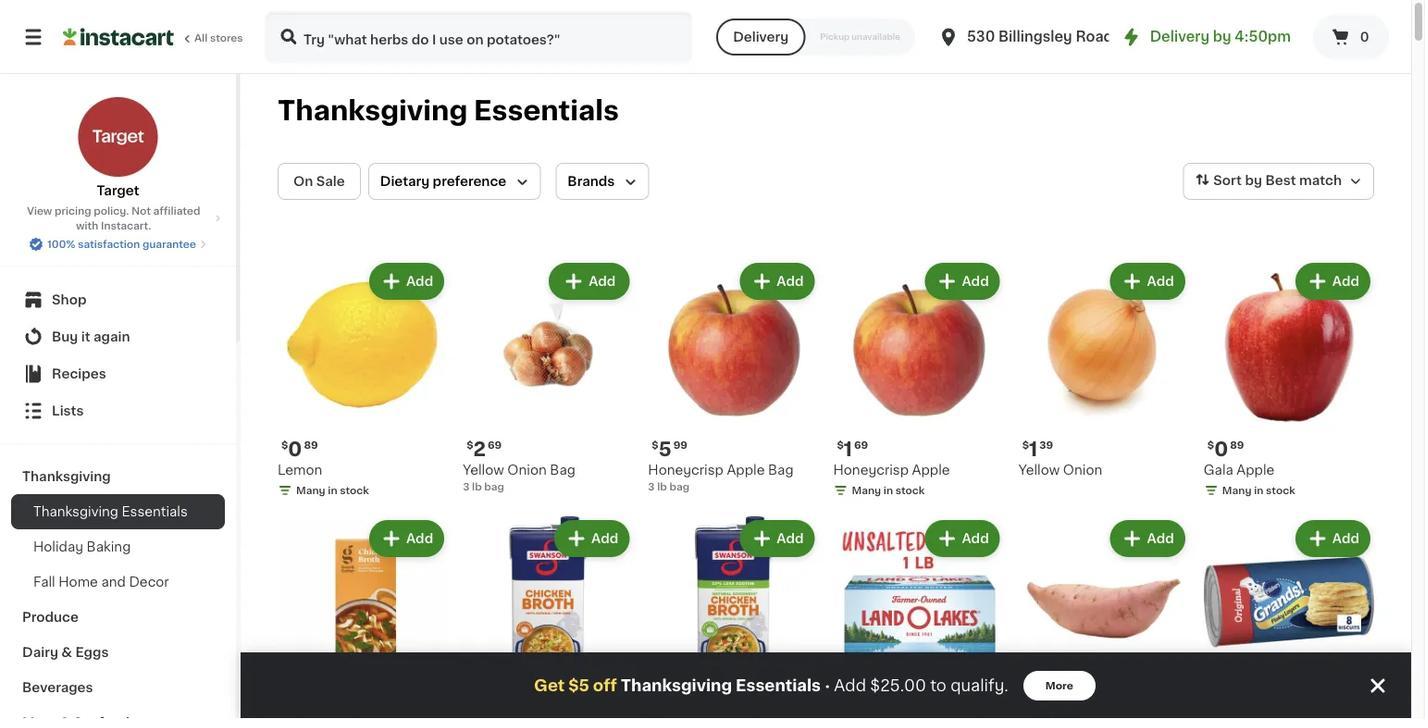 Task type: locate. For each thing, give the bounding box(es) containing it.
delivery by 4:50pm link
[[1120, 26, 1291, 48]]

$2.99 down get
[[509, 703, 546, 716]]

$ up gala
[[1208, 440, 1214, 450]]

$ left the 99
[[652, 440, 659, 450]]

0 horizontal spatial onion
[[507, 464, 547, 477]]

$ inside $ 1 39
[[1022, 440, 1029, 450]]

many down 'gala apple'
[[1222, 486, 1252, 496]]

1 horizontal spatial stock
[[896, 486, 925, 496]]

1 horizontal spatial delivery
[[1150, 30, 1210, 43]]

$ 0 89
[[281, 439, 318, 459], [1208, 439, 1244, 459]]

1 inside button
[[288, 697, 297, 716]]

0 vertical spatial essentials
[[474, 98, 619, 124]]

yellow down $ 1 39
[[1019, 464, 1060, 477]]

$2.99
[[509, 703, 546, 716], [694, 703, 732, 716]]

69 up yellow onion bag 3 lb bag
[[488, 440, 502, 450]]

product group containing 5
[[648, 259, 819, 494]]

3 for 2
[[463, 482, 470, 492]]

69 right 4
[[860, 698, 874, 708]]

$ inside $ 2 69
[[467, 440, 473, 450]]

apple
[[912, 464, 950, 477], [727, 464, 765, 477], [1237, 464, 1275, 477]]

1
[[844, 439, 852, 459], [1029, 439, 1038, 459], [288, 697, 297, 716]]

policy.
[[94, 206, 129, 216]]

3 apple from the left
[[1237, 464, 1275, 477]]

1 horizontal spatial lb
[[657, 482, 667, 492]]

honeycrisp down $ 1 69
[[833, 464, 909, 477]]

0 horizontal spatial in
[[328, 486, 337, 496]]

1 vertical spatial essentials
[[122, 505, 188, 518]]

delivery button
[[716, 19, 805, 56]]

2 horizontal spatial essentials
[[736, 678, 821, 694]]

1 horizontal spatial in
[[884, 486, 893, 496]]

honeycrisp apple bag 3 lb bag
[[648, 464, 794, 492]]

2 bag from the left
[[670, 482, 690, 492]]

$4.69 original price: $6.99 element
[[833, 694, 1004, 718]]

$ left 79
[[1022, 698, 1029, 708]]

1 yellow from the left
[[463, 464, 504, 477]]

1 horizontal spatial 39
[[1040, 440, 1053, 450]]

39
[[1040, 440, 1053, 450], [673, 698, 687, 708]]

many in stock down honeycrisp apple
[[852, 486, 925, 496]]

yellow down $ 2 69
[[463, 464, 504, 477]]

it
[[81, 330, 90, 343]]

bag for 5
[[768, 464, 794, 477]]

essentials
[[474, 98, 619, 124], [122, 505, 188, 518], [736, 678, 821, 694]]

0 horizontal spatial 39
[[673, 698, 687, 708]]

sale
[[316, 175, 345, 188]]

honeycrisp inside honeycrisp apple bag 3 lb bag
[[648, 464, 724, 477]]

lb
[[472, 482, 482, 492], [657, 482, 667, 492]]

onion
[[507, 464, 547, 477], [1063, 464, 1103, 477]]

bag inside yellow onion bag 3 lb bag
[[484, 482, 504, 492]]

thanksgiving essentials inside main content
[[278, 98, 619, 124]]

2 horizontal spatial in
[[1254, 486, 1264, 496]]

Best match Sort by field
[[1183, 163, 1374, 200]]

1 many in stock from the left
[[296, 486, 369, 496]]

0 horizontal spatial yellow
[[463, 464, 504, 477]]

recipes link
[[11, 355, 225, 392]]

2 many in stock from the left
[[852, 486, 925, 496]]

lb for 2
[[472, 482, 482, 492]]

1 horizontal spatial many
[[852, 486, 881, 496]]

1 honeycrisp from the left
[[833, 464, 909, 477]]

essentials down thanksgiving link
[[122, 505, 188, 518]]

0 horizontal spatial $2.39 original price: $2.99 element
[[463, 694, 633, 718]]

buy
[[52, 330, 78, 343]]

honeycrisp for honeycrisp apple bag 3 lb bag
[[648, 464, 724, 477]]

holiday
[[33, 540, 83, 553]]

1 $ 0 89 from the left
[[281, 439, 318, 459]]

0 button
[[1313, 15, 1389, 59]]

yellow for yellow onion
[[1019, 464, 1060, 477]]

0 vertical spatial thanksgiving essentials
[[278, 98, 619, 124]]

delivery
[[1150, 30, 1210, 43], [733, 31, 789, 43]]

many for gala apple
[[1222, 486, 1252, 496]]

lb inside honeycrisp apple bag 3 lb bag
[[657, 482, 667, 492]]

bag for 2
[[550, 464, 576, 477]]

0 horizontal spatial stock
[[340, 486, 369, 496]]

1 for yellow
[[1029, 439, 1038, 459]]

$2.39 original price: $2.99 element
[[463, 694, 633, 718], [648, 694, 819, 718]]

many in stock
[[296, 486, 369, 496], [852, 486, 925, 496], [1222, 486, 1295, 496]]

bag inside honeycrisp apple bag 3 lb bag
[[768, 464, 794, 477]]

lb for 5
[[657, 482, 667, 492]]

preference
[[433, 175, 507, 188]]

0 horizontal spatial thanksgiving essentials
[[33, 505, 188, 518]]

to
[[930, 678, 947, 694]]

0 horizontal spatial bag
[[550, 464, 576, 477]]

apple for 0
[[1237, 464, 1275, 477]]

instacart logo image
[[63, 26, 174, 48]]

3
[[463, 482, 470, 492], [648, 482, 655, 492], [1214, 697, 1227, 716]]

lb down 5
[[657, 482, 667, 492]]

1 horizontal spatial $2.99
[[694, 703, 732, 716]]

2 horizontal spatial stock
[[1266, 486, 1295, 496]]

essentials left •
[[736, 678, 821, 694]]

1 onion from the left
[[507, 464, 547, 477]]

thanksgiving essentials up "dietary preference"
[[278, 98, 619, 124]]

2 many from the left
[[852, 486, 881, 496]]

$ up honeycrisp apple
[[837, 440, 844, 450]]

0 vertical spatial 39
[[1040, 440, 1053, 450]]

on sale
[[293, 175, 345, 188]]

3 many in stock from the left
[[1222, 486, 1295, 496]]

0 horizontal spatial honeycrisp
[[648, 464, 724, 477]]

1 horizontal spatial onion
[[1063, 464, 1103, 477]]

2 in from the left
[[884, 486, 893, 496]]

bag
[[550, 464, 576, 477], [768, 464, 794, 477]]

$ 2 69
[[467, 439, 502, 459]]

not
[[132, 206, 151, 216]]

$ up yellow onion
[[1022, 440, 1029, 450]]

1 apple from the left
[[912, 464, 950, 477]]

0 horizontal spatial $2.99
[[509, 703, 546, 716]]

2 89 from the left
[[1230, 440, 1244, 450]]

affiliated
[[153, 206, 200, 216]]

2 honeycrisp from the left
[[648, 464, 724, 477]]

0 horizontal spatial lb
[[472, 482, 482, 492]]

$ for yellow onion
[[1022, 440, 1029, 450]]

many
[[296, 486, 325, 496], [852, 486, 881, 496], [1222, 486, 1252, 496]]

1 vertical spatial 39
[[673, 698, 687, 708]]

$ up yellow onion bag 3 lb bag
[[467, 440, 473, 450]]

39 inside 2 39
[[673, 698, 687, 708]]

1 horizontal spatial by
[[1245, 174, 1262, 187]]

0 horizontal spatial apple
[[727, 464, 765, 477]]

$2.39 original price: $2.99 element down get
[[463, 694, 633, 718]]

99
[[673, 440, 688, 450]]

0 horizontal spatial 89
[[304, 440, 318, 450]]

add inside treatment tracker modal dialog
[[834, 678, 866, 694]]

$ up lemon
[[281, 440, 288, 450]]

by
[[1213, 30, 1231, 43], [1245, 174, 1262, 187]]

1 horizontal spatial thanksgiving essentials
[[278, 98, 619, 124]]

lb down $ 2 69
[[472, 482, 482, 492]]

$ 0 89 up lemon
[[281, 439, 318, 459]]

69
[[488, 440, 502, 450], [854, 440, 868, 450], [860, 698, 874, 708]]

0 horizontal spatial 3
[[463, 482, 470, 492]]

view pricing policy. not affiliated with instacart.
[[27, 206, 200, 231]]

$ 0 89 up gala
[[1208, 439, 1244, 459]]

bag down $ 2 69
[[484, 482, 504, 492]]

1 bag from the left
[[484, 482, 504, 492]]

$2.99 for 1st $2.39 original price: $2.99 element from left
[[509, 703, 546, 716]]

3 many from the left
[[1222, 486, 1252, 496]]

yellow
[[463, 464, 504, 477], [1019, 464, 1060, 477]]

1 horizontal spatial 1
[[844, 439, 852, 459]]

thanksgiving up 2 39
[[621, 678, 732, 694]]

bag for 5
[[670, 482, 690, 492]]

by left 4:50pm
[[1213, 30, 1231, 43]]

lists link
[[11, 392, 225, 429]]

530 billingsley road button
[[938, 11, 1113, 63]]

$ 0 79
[[1022, 697, 1058, 716]]

onion inside yellow onion bag 3 lb bag
[[507, 464, 547, 477]]

89 up 'gala apple'
[[1230, 440, 1244, 450]]

69 inside 4 69 $6.99
[[860, 698, 874, 708]]

product group
[[278, 259, 448, 502], [463, 259, 633, 494], [648, 259, 819, 494], [833, 259, 1004, 502], [1019, 259, 1189, 480], [1204, 259, 1374, 502], [278, 517, 448, 719], [463, 517, 633, 719], [648, 517, 819, 719], [833, 517, 1004, 719], [1019, 517, 1189, 719], [1204, 517, 1374, 719]]

3 stock from the left
[[1266, 486, 1295, 496]]

2 $ 0 89 from the left
[[1208, 439, 1244, 459]]

0 horizontal spatial bag
[[484, 482, 504, 492]]

1 89 from the left
[[304, 440, 318, 450]]

1 horizontal spatial bag
[[670, 482, 690, 492]]

69 up honeycrisp apple
[[854, 440, 868, 450]]

3 inside yellow onion bag 3 lb bag
[[463, 482, 470, 492]]

get $5 off thanksgiving essentials • add $25.00 to qualify.
[[534, 678, 1009, 694]]

0 horizontal spatial by
[[1213, 30, 1231, 43]]

$ inside $ 1 69
[[837, 440, 844, 450]]

1 in from the left
[[328, 486, 337, 496]]

pricing
[[55, 206, 91, 216]]

89
[[304, 440, 318, 450], [1230, 440, 1244, 450]]

$2.39 original price: $2.99 element down get $5 off thanksgiving essentials • add $25.00 to qualify.
[[648, 694, 819, 718]]

1 horizontal spatial 3
[[648, 482, 655, 492]]

0 horizontal spatial delivery
[[733, 31, 789, 43]]

apple for 1
[[912, 464, 950, 477]]

essentials up brands
[[474, 98, 619, 124]]

2 horizontal spatial 1
[[1029, 439, 1038, 459]]

2 horizontal spatial apple
[[1237, 464, 1275, 477]]

by for delivery
[[1213, 30, 1231, 43]]

1 horizontal spatial bag
[[768, 464, 794, 477]]

0 horizontal spatial many in stock
[[296, 486, 369, 496]]

many in stock for lemon
[[296, 486, 369, 496]]

by right sort
[[1245, 174, 1262, 187]]

recipes
[[52, 367, 106, 380]]

dairy & eggs link
[[11, 635, 225, 670]]

yellow inside yellow onion bag 3 lb bag
[[463, 464, 504, 477]]

0 horizontal spatial 1
[[288, 697, 297, 716]]

5
[[659, 439, 672, 459]]

69 inside $ 1 69
[[854, 440, 868, 450]]

many in stock for gala apple
[[1222, 486, 1295, 496]]

honeycrisp down the 99
[[648, 464, 724, 477]]

$ inside $ 5 99
[[652, 440, 659, 450]]

treatment tracker modal dialog
[[241, 652, 1411, 719]]

0 horizontal spatial essentials
[[122, 505, 188, 518]]

0 horizontal spatial $ 0 89
[[281, 439, 318, 459]]

all stores
[[194, 33, 243, 43]]

1 lb from the left
[[472, 482, 482, 492]]

delivery for delivery by 4:50pm
[[1150, 30, 1210, 43]]

thanksgiving essentials
[[278, 98, 619, 124], [33, 505, 188, 518]]

delivery for delivery
[[733, 31, 789, 43]]

delivery inside button
[[733, 31, 789, 43]]

69 for 1
[[854, 440, 868, 450]]

add
[[406, 275, 433, 288], [591, 275, 618, 288], [777, 275, 804, 288], [962, 275, 989, 288], [1147, 275, 1174, 288], [1332, 275, 1360, 288], [406, 532, 433, 545], [591, 532, 619, 545], [777, 532, 804, 545], [962, 532, 989, 545], [1147, 532, 1174, 545], [1332, 532, 1360, 545], [834, 678, 866, 694]]

69 for 2
[[488, 440, 502, 450]]

89 for lemon
[[304, 440, 318, 450]]

match
[[1299, 174, 1342, 187]]

$ for yellow onion bag
[[467, 440, 473, 450]]

2 39
[[659, 697, 687, 716]]

2 stock from the left
[[896, 486, 925, 496]]

1 vertical spatial thanksgiving essentials
[[33, 505, 188, 518]]

stock
[[340, 486, 369, 496], [896, 486, 925, 496], [1266, 486, 1295, 496]]

in for gala apple
[[1254, 486, 1264, 496]]

89 up lemon
[[304, 440, 318, 450]]

many in stock down 'gala apple'
[[1222, 486, 1295, 496]]

2 yellow from the left
[[1019, 464, 1060, 477]]

$
[[281, 440, 288, 450], [467, 440, 473, 450], [837, 440, 844, 450], [1022, 440, 1029, 450], [652, 440, 659, 450], [1208, 440, 1214, 450], [1022, 698, 1029, 708]]

lb inside yellow onion bag 3 lb bag
[[472, 482, 482, 492]]

many down honeycrisp apple
[[852, 486, 881, 496]]

1 horizontal spatial $ 0 89
[[1208, 439, 1244, 459]]

2 vertical spatial essentials
[[736, 678, 821, 694]]

2 horizontal spatial 3
[[1214, 697, 1227, 716]]

2 apple from the left
[[727, 464, 765, 477]]

1 bag from the left
[[550, 464, 576, 477]]

1 horizontal spatial yellow
[[1019, 464, 1060, 477]]

with
[[76, 221, 98, 231]]

stock for lemon
[[340, 486, 369, 496]]

honeycrisp
[[833, 464, 909, 477], [648, 464, 724, 477]]

1 horizontal spatial 89
[[1230, 440, 1244, 450]]

2 bag from the left
[[768, 464, 794, 477]]

None search field
[[265, 11, 692, 63]]

lists
[[52, 404, 84, 417]]

$6.99
[[881, 703, 919, 716]]

1 vertical spatial by
[[1245, 174, 1262, 187]]

home
[[59, 576, 98, 589]]

dietary preference
[[380, 175, 507, 188]]

sort by
[[1214, 174, 1262, 187]]

target logo image
[[77, 96, 159, 178]]

fall home and decor
[[33, 576, 169, 589]]

many in stock down lemon
[[296, 486, 369, 496]]

get
[[534, 678, 565, 694]]

2 horizontal spatial many
[[1222, 486, 1252, 496]]

2 lb from the left
[[657, 482, 667, 492]]

2 onion from the left
[[1063, 464, 1103, 477]]

0 vertical spatial by
[[1213, 30, 1231, 43]]

0 horizontal spatial many
[[296, 486, 325, 496]]

beverages link
[[11, 670, 225, 705]]

3 inside honeycrisp apple bag 3 lb bag
[[648, 482, 655, 492]]

2 horizontal spatial many in stock
[[1222, 486, 1295, 496]]

$ for honeycrisp apple bag
[[652, 440, 659, 450]]

target link
[[77, 96, 159, 200]]

$2.99 right 2 39
[[694, 703, 732, 716]]

1 stock from the left
[[340, 486, 369, 496]]

add button
[[371, 265, 443, 298], [555, 265, 628, 298], [742, 265, 813, 298], [927, 265, 998, 298], [1112, 265, 1184, 298], [1297, 265, 1369, 298], [371, 522, 443, 555], [556, 522, 628, 555], [742, 522, 813, 555], [927, 522, 998, 555], [1112, 522, 1184, 555], [1297, 522, 1369, 555]]

bag down $ 5 99
[[670, 482, 690, 492]]

satisfaction
[[78, 239, 140, 249]]

bag inside yellow onion bag 3 lb bag
[[550, 464, 576, 477]]

product group containing 3
[[1204, 517, 1374, 719]]

in for honeycrisp apple
[[884, 486, 893, 496]]

$ 0 89 for lemon
[[281, 439, 318, 459]]

1 horizontal spatial apple
[[912, 464, 950, 477]]

1 horizontal spatial honeycrisp
[[833, 464, 909, 477]]

3 in from the left
[[1254, 486, 1264, 496]]

thanksgiving essentials up baking
[[33, 505, 188, 518]]

69 inside $ 2 69
[[488, 440, 502, 450]]

1 many from the left
[[296, 486, 325, 496]]

1 $2.99 from the left
[[509, 703, 546, 716]]

many down lemon
[[296, 486, 325, 496]]

$ 1 39
[[1022, 439, 1053, 459]]

1 horizontal spatial many in stock
[[852, 486, 925, 496]]

bag inside honeycrisp apple bag 3 lb bag
[[670, 482, 690, 492]]

by inside field
[[1245, 174, 1262, 187]]

1 horizontal spatial $2.39 original price: $2.99 element
[[648, 694, 819, 718]]

service type group
[[716, 19, 915, 56]]

2 $2.99 from the left
[[694, 703, 732, 716]]



Task type: vqa. For each thing, say whether or not it's contained in the screenshot.
in corresponding to Gala Apple
yes



Task type: describe. For each thing, give the bounding box(es) containing it.
$ for honeycrisp apple
[[837, 440, 844, 450]]

more button
[[1023, 671, 1096, 701]]

dietary
[[380, 175, 430, 188]]

3 inside button
[[1214, 697, 1227, 716]]

3 button
[[1204, 517, 1374, 719]]

yellow onion bag 3 lb bag
[[463, 464, 576, 492]]

1 button
[[278, 517, 448, 719]]

530 billingsley road
[[967, 30, 1113, 43]]

onion for yellow onion
[[1063, 464, 1103, 477]]

2 for 2 39
[[659, 697, 671, 716]]

100% satisfaction guarantee button
[[29, 233, 207, 252]]

dietary preference button
[[368, 163, 541, 200]]

fall home and decor link
[[11, 565, 225, 600]]

Search field
[[267, 13, 691, 61]]

1 for honeycrisp
[[844, 439, 852, 459]]

stores
[[210, 33, 243, 43]]

apple inside honeycrisp apple bag 3 lb bag
[[727, 464, 765, 477]]

4 69 $6.99
[[844, 697, 919, 716]]

530
[[967, 30, 995, 43]]

in for lemon
[[328, 486, 337, 496]]

essentials inside treatment tracker modal dialog
[[736, 678, 821, 694]]

100% satisfaction guarantee
[[47, 239, 196, 249]]

thanksgiving essentials link
[[11, 494, 225, 529]]

qualify.
[[951, 678, 1009, 694]]

again
[[94, 330, 130, 343]]

delivery by 4:50pm
[[1150, 30, 1291, 43]]

and
[[101, 576, 126, 589]]

stock for honeycrisp apple
[[896, 486, 925, 496]]

$25.00
[[870, 678, 926, 694]]

$ 0 89 for gala apple
[[1208, 439, 1244, 459]]

yellow for yellow onion bag 3 lb bag
[[463, 464, 504, 477]]

gala apple
[[1204, 464, 1275, 477]]

thanksgiving up thanksgiving essentials link
[[22, 470, 111, 483]]

produce
[[22, 611, 79, 624]]

thanksgiving inside treatment tracker modal dialog
[[621, 678, 732, 694]]

$5
[[568, 678, 589, 694]]

road
[[1076, 30, 1113, 43]]

on
[[293, 175, 313, 188]]

shop link
[[11, 281, 225, 318]]

gala
[[1204, 464, 1233, 477]]

•
[[825, 678, 830, 693]]

brands
[[568, 175, 615, 188]]

$2.99 for 1st $2.39 original price: $2.99 element from the right
[[694, 703, 732, 716]]

all stores link
[[63, 11, 244, 63]]

2 $2.39 original price: $2.99 element from the left
[[648, 694, 819, 718]]

buy it again link
[[11, 318, 225, 355]]

brands button
[[556, 163, 649, 200]]

best match
[[1265, 174, 1342, 187]]

best
[[1265, 174, 1296, 187]]

buy it again
[[52, 330, 130, 343]]

0 inside 0 'button'
[[1360, 31, 1369, 43]]

fall
[[33, 576, 55, 589]]

produce link
[[11, 600, 225, 635]]

$ for gala apple
[[1208, 440, 1214, 450]]

4
[[844, 697, 858, 716]]

holiday baking
[[33, 540, 131, 553]]

eggs
[[75, 646, 109, 659]]

many in stock for honeycrisp apple
[[852, 486, 925, 496]]

honeycrisp apple
[[833, 464, 950, 477]]

target
[[97, 184, 139, 197]]

&
[[61, 646, 72, 659]]

sort
[[1214, 174, 1242, 187]]

stock for gala apple
[[1266, 486, 1295, 496]]

all
[[194, 33, 208, 43]]

on sale button
[[278, 163, 361, 200]]

100%
[[47, 239, 75, 249]]

dairy
[[22, 646, 58, 659]]

by for sort
[[1245, 174, 1262, 187]]

dairy & eggs
[[22, 646, 109, 659]]

89 for gala apple
[[1230, 440, 1244, 450]]

$ inside $ 0 79
[[1022, 698, 1029, 708]]

4:50pm
[[1235, 30, 1291, 43]]

thanksgiving essentials main content
[[241, 74, 1411, 719]]

$ 5 99
[[652, 439, 688, 459]]

bag for 2
[[484, 482, 504, 492]]

39 inside $ 1 39
[[1040, 440, 1053, 450]]

onion for yellow onion bag 3 lb bag
[[507, 464, 547, 477]]

3 for 5
[[648, 482, 655, 492]]

guarantee
[[142, 239, 196, 249]]

79
[[1045, 698, 1058, 708]]

instacart.
[[101, 221, 151, 231]]

$ 1 69
[[837, 439, 868, 459]]

baking
[[87, 540, 131, 553]]

2 for 2
[[473, 697, 486, 716]]

decor
[[129, 576, 169, 589]]

holiday baking link
[[11, 529, 225, 565]]

thanksgiving up dietary
[[278, 98, 468, 124]]

many for honeycrisp apple
[[852, 486, 881, 496]]

1 horizontal spatial essentials
[[474, 98, 619, 124]]

view
[[27, 206, 52, 216]]

$ for lemon
[[281, 440, 288, 450]]

thanksgiving link
[[11, 459, 225, 494]]

billingsley
[[998, 30, 1072, 43]]

product group containing 4
[[833, 517, 1004, 719]]

more
[[1046, 681, 1073, 691]]

beverages
[[22, 681, 93, 694]]

honeycrisp for honeycrisp apple
[[833, 464, 909, 477]]

thanksgiving up holiday baking
[[33, 505, 118, 518]]

many for lemon
[[296, 486, 325, 496]]

yellow onion
[[1019, 464, 1103, 477]]

1 $2.39 original price: $2.99 element from the left
[[463, 694, 633, 718]]

shop
[[52, 293, 86, 306]]



